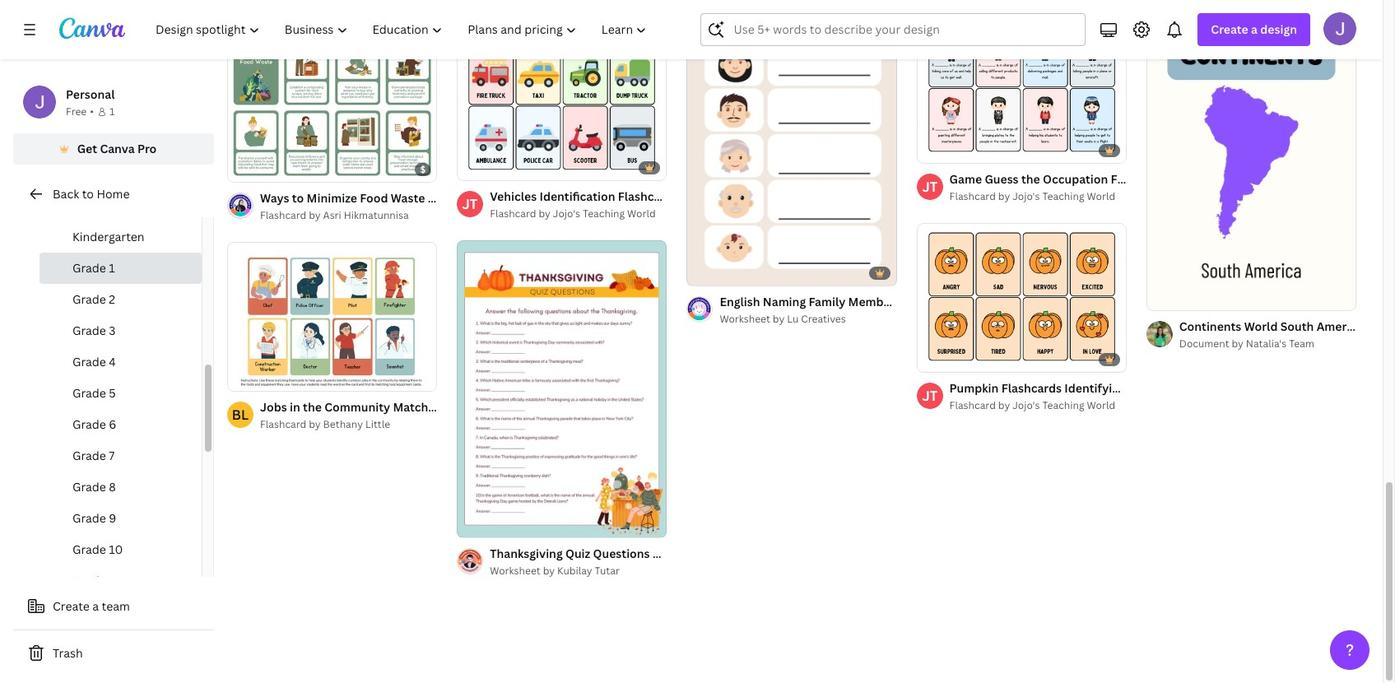 Task type: locate. For each thing, give the bounding box(es) containing it.
grade for grade 8
[[72, 479, 106, 495]]

grade 8 link
[[40, 472, 202, 503]]

3 for flashcard by jojo's teaching world
[[947, 143, 952, 155]]

jojo's teaching world element
[[917, 173, 943, 200], [457, 191, 483, 217], [917, 383, 943, 409]]

worksheet left kubilay
[[490, 564, 541, 578]]

of for flashcard by jojo's teaching world
[[935, 143, 944, 155]]

0 horizontal spatial create
[[53, 598, 90, 614]]

world inside game guess the occupation flashcards  blue and red cute flashcard by jojo's teaching world
[[1087, 189, 1116, 203]]

flashcards
[[1111, 171, 1171, 187], [618, 188, 678, 204]]

grade 2 link
[[40, 284, 202, 315]]

2 horizontal spatial 3
[[947, 143, 952, 155]]

of for flashcard by bethany little
[[246, 372, 255, 384]]

0 vertical spatial flashcards
[[1111, 171, 1171, 187]]

7 grade from the top
[[72, 448, 106, 463]]

worksheet
[[720, 312, 771, 326], [490, 564, 541, 578]]

1 vertical spatial jojo's
[[553, 206, 580, 220]]

pre-school
[[72, 197, 132, 213]]

2 up grade 3 link
[[109, 291, 115, 307]]

grade left 7
[[72, 448, 106, 463]]

flashcard
[[950, 189, 996, 203], [490, 206, 536, 220], [260, 209, 306, 223], [950, 398, 996, 412], [260, 418, 306, 432]]

get canva pro
[[77, 141, 157, 156]]

3 up 4
[[109, 323, 116, 338]]

2 grade from the top
[[72, 291, 106, 307]]

11 grade from the top
[[72, 573, 106, 588]]

worksheet by kubilay tutar
[[490, 564, 620, 578]]

a
[[1251, 21, 1258, 37], [92, 598, 99, 614]]

create a design
[[1211, 21, 1297, 37]]

8 grade from the top
[[72, 479, 106, 495]]

1 vertical spatial a
[[92, 598, 99, 614]]

4
[[109, 354, 116, 370]]

1
[[109, 104, 115, 118], [928, 143, 933, 155], [109, 260, 115, 276], [698, 266, 703, 278], [239, 372, 244, 384], [469, 518, 473, 530]]

vehicles identification flashcards colorful link
[[490, 188, 727, 206]]

grade up grade 2
[[72, 260, 106, 276]]

2 vertical spatial world
[[1087, 398, 1116, 412]]

0 vertical spatial flashcard by jojo's teaching world link
[[950, 188, 1127, 205]]

grade for grade 6
[[72, 416, 106, 432]]

1 horizontal spatial 1 of 3
[[928, 143, 952, 155]]

4 grade from the top
[[72, 354, 106, 370]]

3 up game at the top right of page
[[947, 143, 952, 155]]

3 for flashcard by bethany little
[[257, 372, 262, 384]]

0 vertical spatial world
[[1087, 189, 1116, 203]]

hikmatunnisa
[[344, 209, 409, 223]]

kubilay
[[557, 564, 592, 578]]

flashcard for flashcard by jojo's teaching world
[[950, 398, 996, 412]]

grade for grade 11
[[72, 573, 106, 588]]

grade left 9 in the left bottom of the page
[[72, 510, 106, 526]]

jojo's teaching world element for game
[[917, 173, 943, 200]]

jobs in the community matching flashcards in multicolor illustrative style image
[[227, 243, 437, 391]]

0 horizontal spatial 1 of 2
[[469, 518, 492, 530]]

0 vertical spatial worksheet
[[720, 312, 771, 326]]

create a team
[[53, 598, 130, 614]]

1 vertical spatial flashcard by jojo's teaching world link
[[490, 206, 667, 222]]

personal
[[66, 86, 115, 102]]

create down grade 11
[[53, 598, 90, 614]]

flashcards left colorful
[[618, 188, 678, 204]]

jojo's
[[1013, 189, 1040, 203], [553, 206, 580, 220], [1013, 398, 1040, 412]]

0 vertical spatial 1 of 3 link
[[917, 14, 1127, 163]]

3
[[947, 143, 952, 155], [109, 323, 116, 338], [257, 372, 262, 384]]

team
[[102, 598, 130, 614]]

grade for grade 4
[[72, 354, 106, 370]]

a left design
[[1251, 21, 1258, 37]]

pro
[[137, 141, 157, 156]]

top level navigation element
[[145, 13, 661, 46]]

trash
[[53, 645, 83, 661]]

1 horizontal spatial a
[[1251, 21, 1258, 37]]

by for worksheet by lu creatives
[[773, 312, 785, 326]]

worksheet by lu creatives
[[720, 312, 846, 326]]

grade left 4
[[72, 354, 106, 370]]

1 vertical spatial 2
[[109, 291, 115, 307]]

grade 4 link
[[40, 346, 202, 378]]

1 horizontal spatial 2
[[487, 518, 492, 530]]

by for flashcard by bethany little
[[309, 418, 321, 432]]

0 horizontal spatial 1 of 3 link
[[227, 242, 437, 391]]

1 of 3 up "bl" link
[[239, 372, 262, 384]]

back
[[53, 186, 79, 202]]

jojo's teaching world image for vehicles
[[457, 191, 483, 217]]

a left team at the left
[[92, 598, 99, 614]]

1 of 3 link for flashcard by jojo's teaching world
[[917, 14, 1127, 163]]

flashcard by jojo's teaching world
[[950, 398, 1116, 412]]

grade for grade 1
[[72, 260, 106, 276]]

grade 11
[[72, 573, 121, 588]]

team
[[1289, 337, 1315, 351]]

1 of 2 link
[[687, 0, 897, 285], [457, 240, 667, 537]]

1 of 3 up game at the top right of page
[[928, 143, 952, 155]]

1 horizontal spatial flashcards
[[1111, 171, 1171, 187]]

worksheet for worksheet by kubilay tutar
[[490, 564, 541, 578]]

1 of 3 link
[[917, 14, 1127, 163], [227, 242, 437, 391]]

6
[[109, 416, 116, 432]]

7
[[109, 448, 115, 463]]

1 vertical spatial teaching
[[583, 206, 625, 220]]

kindergarten link
[[40, 221, 202, 253]]

1 vertical spatial 1 of 3 link
[[227, 242, 437, 391]]

1 of 2
[[698, 266, 722, 278], [469, 518, 492, 530]]

Search search field
[[734, 14, 1075, 45]]

create inside dropdown button
[[1211, 21, 1249, 37]]

worksheet for worksheet by lu creatives
[[720, 312, 771, 326]]

6 grade from the top
[[72, 416, 106, 432]]

create a team button
[[13, 590, 214, 623]]

0 horizontal spatial 1 of 3
[[239, 372, 262, 384]]

grade for grade 2
[[72, 291, 106, 307]]

identification
[[540, 188, 615, 204]]

2 vertical spatial 2
[[487, 518, 492, 530]]

grade left 8
[[72, 479, 106, 495]]

by for flashcard by jojo's teaching world
[[998, 398, 1010, 412]]

jojo's teaching world image
[[917, 173, 943, 200], [457, 191, 483, 217], [917, 383, 943, 409]]

a inside dropdown button
[[1251, 21, 1258, 37]]

pre-
[[72, 197, 95, 213]]

by inside game guess the occupation flashcards  blue and red cute flashcard by jojo's teaching world
[[998, 189, 1010, 203]]

•
[[90, 104, 94, 118]]

5 grade from the top
[[72, 385, 106, 401]]

grade down grade 1 at the left top of the page
[[72, 291, 106, 307]]

2 vertical spatial flashcard by jojo's teaching world link
[[950, 397, 1127, 414]]

1 of 2 for worksheet by lu creatives
[[698, 266, 722, 278]]

1 vertical spatial worksheet
[[490, 564, 541, 578]]

create inside button
[[53, 598, 90, 614]]

1 horizontal spatial 1 of 3 link
[[917, 14, 1127, 163]]

document by natalia's team
[[1180, 337, 1315, 351]]

2 vertical spatial 3
[[257, 372, 262, 384]]

grade for grade 7
[[72, 448, 106, 463]]

create left design
[[1211, 21, 1249, 37]]

grade for grade 5
[[72, 385, 106, 401]]

a inside button
[[92, 598, 99, 614]]

grade down grade 2
[[72, 323, 106, 338]]

0 vertical spatial create
[[1211, 21, 1249, 37]]

3 up flashcard by bethany little
[[257, 372, 262, 384]]

0 vertical spatial a
[[1251, 21, 1258, 37]]

2 down colorful
[[717, 266, 722, 278]]

1 grade from the top
[[72, 260, 106, 276]]

grade 10
[[72, 542, 123, 557]]

0 horizontal spatial 3
[[109, 323, 116, 338]]

2 up worksheet by kubilay tutar
[[487, 518, 492, 530]]

1 vertical spatial 3
[[109, 323, 116, 338]]

0 horizontal spatial flashcards
[[618, 188, 678, 204]]

grade left 6
[[72, 416, 106, 432]]

0 vertical spatial 3
[[947, 143, 952, 155]]

2 for worksheet by lu creatives
[[717, 266, 722, 278]]

flashcard inside vehicles identification flashcards colorful flashcard by jojo's teaching world
[[490, 206, 536, 220]]

flashcards inside vehicles identification flashcards colorful flashcard by jojo's teaching world
[[618, 188, 678, 204]]

teaching inside vehicles identification flashcards colorful flashcard by jojo's teaching world
[[583, 206, 625, 220]]

back to home
[[53, 186, 130, 202]]

3 grade from the top
[[72, 323, 106, 338]]

grade left 5
[[72, 385, 106, 401]]

1 horizontal spatial 3
[[257, 372, 262, 384]]

2
[[717, 266, 722, 278], [109, 291, 115, 307], [487, 518, 492, 530]]

grade left 10
[[72, 542, 106, 557]]

flashcards left blue
[[1111, 171, 1171, 187]]

grade up create a team
[[72, 573, 106, 588]]

vehicles identification flashcards colorful flashcard by jojo's teaching world
[[490, 188, 727, 220]]

1 horizontal spatial 1 of 2
[[698, 266, 722, 278]]

1 vertical spatial 1 of 3
[[239, 372, 262, 384]]

bl link
[[227, 402, 254, 428]]

1 vertical spatial 1 of 2
[[469, 518, 492, 530]]

jt link
[[917, 173, 943, 200], [457, 191, 483, 217], [917, 383, 943, 409]]

thanksgiving quiz questions worksheet in blue orange cute style image
[[457, 240, 667, 537]]

bethany little element
[[227, 402, 254, 428]]

1 for worksheet by lu creatives
[[698, 266, 703, 278]]

tutar
[[595, 564, 620, 578]]

11
[[109, 573, 121, 588]]

school
[[95, 197, 132, 213]]

flashcards inside game guess the occupation flashcards  blue and red cute flashcard by jojo's teaching world
[[1111, 171, 1171, 187]]

1 vertical spatial world
[[627, 206, 656, 220]]

0 horizontal spatial 1 of 2 link
[[457, 240, 667, 537]]

by
[[998, 189, 1010, 203], [539, 206, 551, 220], [309, 209, 321, 223], [773, 312, 785, 326], [1232, 337, 1244, 351], [998, 398, 1010, 412], [309, 418, 321, 432], [543, 564, 555, 578]]

flashcard by jojo's teaching world link for the
[[950, 188, 1127, 205]]

worksheet left lu
[[720, 312, 771, 326]]

0 vertical spatial teaching
[[1043, 189, 1085, 203]]

grade 9
[[72, 510, 116, 526]]

1 for flashcard by jojo's teaching world
[[928, 143, 933, 155]]

1 horizontal spatial worksheet
[[720, 312, 771, 326]]

create for create a design
[[1211, 21, 1249, 37]]

10 grade from the top
[[72, 542, 106, 557]]

game
[[950, 171, 982, 187]]

1 vertical spatial create
[[53, 598, 90, 614]]

0 vertical spatial jojo's
[[1013, 189, 1040, 203]]

grade 11 link
[[40, 565, 202, 597]]

0 horizontal spatial 2
[[109, 291, 115, 307]]

free
[[66, 104, 87, 118]]

to
[[82, 186, 94, 202]]

1 horizontal spatial create
[[1211, 21, 1249, 37]]

jacob simon image
[[1324, 12, 1357, 45]]

document by natalia's team link
[[1180, 336, 1357, 353]]

0 vertical spatial 1 of 2
[[698, 266, 722, 278]]

0 horizontal spatial a
[[92, 598, 99, 614]]

world
[[1087, 189, 1116, 203], [627, 206, 656, 220], [1087, 398, 1116, 412]]

red
[[1226, 171, 1248, 187]]

create
[[1211, 21, 1249, 37], [53, 598, 90, 614]]

get canva pro button
[[13, 133, 214, 165]]

None search field
[[701, 13, 1086, 46]]

grade for grade 10
[[72, 542, 106, 557]]

grade
[[72, 260, 106, 276], [72, 291, 106, 307], [72, 323, 106, 338], [72, 354, 106, 370], [72, 385, 106, 401], [72, 416, 106, 432], [72, 448, 106, 463], [72, 479, 106, 495], [72, 510, 106, 526], [72, 542, 106, 557], [72, 573, 106, 588]]

0 vertical spatial 2
[[717, 266, 722, 278]]

grade 9 link
[[40, 503, 202, 534]]

0 vertical spatial 1 of 3
[[928, 143, 952, 155]]

1 vertical spatial flashcards
[[618, 188, 678, 204]]

9 grade from the top
[[72, 510, 106, 526]]

of
[[935, 143, 944, 155], [705, 266, 715, 278], [246, 372, 255, 384], [476, 518, 485, 530]]

flashcard by asri hikmatunnisa link
[[260, 208, 437, 224]]

2 horizontal spatial 2
[[717, 266, 722, 278]]

1 horizontal spatial 1 of 2 link
[[687, 0, 897, 285]]

10
[[109, 542, 123, 557]]

0 horizontal spatial worksheet
[[490, 564, 541, 578]]



Task type: vqa. For each thing, say whether or not it's contained in the screenshot.
A inside the Dropdown Button
yes



Task type: describe. For each thing, give the bounding box(es) containing it.
pumpkin flashcards identifying emotions in green orange halloween style image
[[917, 223, 1127, 372]]

the
[[1022, 171, 1040, 187]]

1 of 3 for flashcard by bethany little
[[239, 372, 262, 384]]

by for worksheet by kubilay tutar
[[543, 564, 555, 578]]

grade 3 link
[[40, 315, 202, 346]]

vehicles identification flashcards colorful image
[[457, 31, 667, 180]]

flashcard by asri hikmatunnisa
[[260, 209, 409, 223]]

game guess the occupation flashcards  blue and red cute link
[[950, 170, 1277, 188]]

asri
[[323, 209, 341, 223]]

grade 6
[[72, 416, 116, 432]]

canva
[[100, 141, 135, 156]]

2 vertical spatial jojo's
[[1013, 398, 1040, 412]]

flashcard for flashcard by bethany little
[[260, 418, 306, 432]]

9
[[109, 510, 116, 526]]

kindergarten
[[72, 229, 144, 244]]

1 of 2 link for lu
[[687, 0, 897, 285]]

game guess the occupation flashcards  blue and red cute image
[[917, 14, 1127, 162]]

$
[[420, 163, 426, 176]]

grade 4
[[72, 354, 116, 370]]

ways to minimize food waste educational flahscard in beige green illustrative style image
[[227, 33, 437, 182]]

bethany
[[323, 418, 363, 432]]

1 of 3 for flashcard by jojo's teaching world
[[928, 143, 952, 155]]

bethany little image
[[227, 402, 254, 428]]

colorful
[[681, 188, 727, 204]]

of for worksheet by lu creatives
[[705, 266, 715, 278]]

design
[[1261, 21, 1297, 37]]

trash link
[[13, 637, 214, 670]]

create for create a team
[[53, 598, 90, 614]]

flashcard by bethany little
[[260, 418, 390, 432]]

worksheet by lu creatives link
[[720, 311, 897, 327]]

jojo's inside game guess the occupation flashcards  blue and red cute flashcard by jojo's teaching world
[[1013, 189, 1040, 203]]

worksheet by kubilay tutar link
[[490, 563, 667, 579]]

flashcard by bethany little link
[[260, 417, 437, 433]]

free •
[[66, 104, 94, 118]]

occupation
[[1043, 171, 1108, 187]]

by for flashcard by asri hikmatunnisa
[[309, 209, 321, 223]]

grade 6 link
[[40, 409, 202, 440]]

vehicles
[[490, 188, 537, 204]]

a for design
[[1251, 21, 1258, 37]]

2 inside grade 2 link
[[109, 291, 115, 307]]

jojo's inside vehicles identification flashcards colorful flashcard by jojo's teaching world
[[553, 206, 580, 220]]

grade 2
[[72, 291, 115, 307]]

1 for worksheet by kubilay tutar
[[469, 518, 473, 530]]

back to home link
[[13, 178, 214, 211]]

2 vertical spatial teaching
[[1043, 398, 1085, 412]]

grade 7 link
[[40, 440, 202, 472]]

of for worksheet by kubilay tutar
[[476, 518, 485, 530]]

create a design button
[[1198, 13, 1311, 46]]

grade 5
[[72, 385, 116, 401]]

get
[[77, 141, 97, 156]]

jojo's teaching world element for vehicles
[[457, 191, 483, 217]]

2 for worksheet by kubilay tutar
[[487, 518, 492, 530]]

document
[[1180, 337, 1230, 351]]

cute
[[1251, 171, 1277, 187]]

jojo's teaching world image for game
[[917, 173, 943, 200]]

grade 8
[[72, 479, 116, 495]]

world inside vehicles identification flashcards colorful flashcard by jojo's teaching world
[[627, 206, 656, 220]]

grade 10 link
[[40, 534, 202, 565]]

home
[[97, 186, 130, 202]]

1 of 2 link for kubilay
[[457, 240, 667, 537]]

flashcard for flashcard by asri hikmatunnisa
[[260, 209, 306, 223]]

grade for grade 3
[[72, 323, 106, 338]]

1 of 3 link for flashcard by bethany little
[[227, 242, 437, 391]]

pre-school link
[[40, 190, 202, 221]]

teaching inside game guess the occupation flashcards  blue and red cute flashcard by jojo's teaching world
[[1043, 189, 1085, 203]]

5
[[109, 385, 116, 401]]

guess
[[985, 171, 1019, 187]]

flashcard inside game guess the occupation flashcards  blue and red cute flashcard by jojo's teaching world
[[950, 189, 996, 203]]

game guess the occupation flashcards  blue and red cute flashcard by jojo's teaching world
[[950, 171, 1277, 203]]

1 for flashcard by bethany little
[[239, 372, 244, 384]]

jt link for game guess the occupation flashcards  blue and red cute
[[917, 173, 943, 200]]

grade 7
[[72, 448, 115, 463]]

a for team
[[92, 598, 99, 614]]

lu
[[787, 312, 799, 326]]

blue
[[1174, 171, 1200, 187]]

by inside vehicles identification flashcards colorful flashcard by jojo's teaching world
[[539, 206, 551, 220]]

and
[[1202, 171, 1223, 187]]

flashcard by jojo's teaching world link for flashcards
[[490, 206, 667, 222]]

jt link for vehicles identification flashcards colorful
[[457, 191, 483, 217]]

grade 5 link
[[40, 378, 202, 409]]

continents world south america document in blue and purple illustrative style image
[[1147, 14, 1357, 311]]

1 of 2 for worksheet by kubilay tutar
[[469, 518, 492, 530]]

grade for grade 9
[[72, 510, 106, 526]]

creatives
[[801, 312, 846, 326]]

little
[[365, 418, 390, 432]]

8
[[109, 479, 116, 495]]

english naming family members worksheet in red cream simple style image
[[687, 0, 897, 285]]

by for document by natalia's team
[[1232, 337, 1244, 351]]

grade 3
[[72, 323, 116, 338]]

grade 1
[[72, 260, 115, 276]]

natalia's
[[1246, 337, 1287, 351]]



